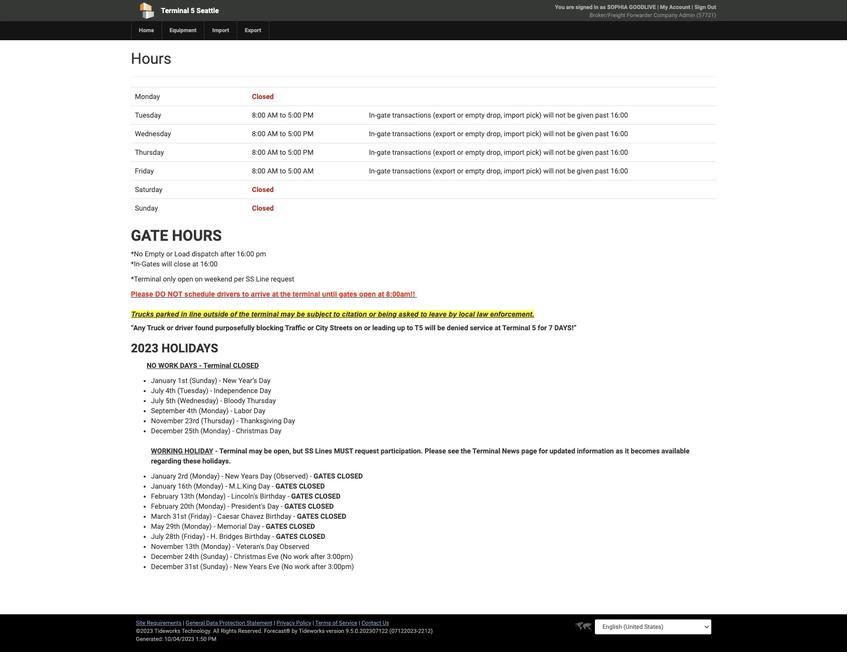 Task type: describe. For each thing, give the bounding box(es) containing it.
chavez
[[241, 512, 264, 520]]

1 vertical spatial years
[[250, 563, 267, 571]]

contact us link
[[362, 620, 390, 627]]

empty for tuesday
[[466, 111, 485, 119]]

leading
[[373, 324, 396, 332]]

asked
[[399, 310, 419, 318]]

"any truck or driver found purposefully blocking traffic or city streets on or leading up to t5 will be denied service at terminal 5 for 7 days!"
[[131, 324, 577, 332]]

1 vertical spatial in
[[181, 310, 187, 318]]

page
[[522, 447, 538, 455]]

2 vertical spatial (sunday)
[[200, 563, 228, 571]]

monday
[[135, 93, 160, 101]]

0 vertical spatial eve
[[268, 553, 279, 561]]

lincoln's
[[231, 492, 258, 500]]

close
[[174, 260, 191, 268]]

bridges
[[219, 533, 243, 541]]

gates
[[142, 260, 160, 268]]

purposefully
[[215, 324, 255, 332]]

past for thursday
[[596, 148, 610, 156]]

sign out link
[[695, 4, 717, 11]]

| up tideworks
[[313, 620, 314, 627]]

day down thanksgiving at the left bottom of the page
[[270, 427, 282, 435]]

1 vertical spatial on
[[355, 324, 363, 332]]

for inside - terminal may be open, but ss lines must request participation. please see the terminal news page for updated information as it becomes available regarding these holidays.
[[539, 447, 548, 455]]

by inside site requirements | general data protection statement | privacy policy | terms of service | contact us ©2023 tideworks technology. all rights reserved. forecast® by tideworks version 9.5.0.202307122 (07122023-2212) generated: 10/04/2023 1:50 pm
[[292, 628, 298, 635]]

import for friday
[[504, 167, 525, 175]]

1 february from the top
[[151, 492, 179, 500]]

1 december from the top
[[151, 427, 183, 435]]

(57721)
[[697, 12, 717, 19]]

1 vertical spatial 31st
[[185, 563, 199, 571]]

past for friday
[[596, 167, 610, 175]]

transactions for tuesday
[[393, 111, 432, 119]]

schedule
[[185, 290, 215, 298]]

forwarder
[[628, 12, 653, 19]]

will for wednesday
[[544, 130, 554, 138]]

| left sign
[[692, 4, 694, 11]]

must
[[334, 447, 354, 455]]

pm for wednesday
[[303, 130, 314, 138]]

in- for friday
[[369, 167, 377, 175]]

general data protection statement link
[[186, 620, 273, 627]]

1 vertical spatial the
[[239, 310, 249, 318]]

- terminal may be open, but ss lines must request participation. please see the terminal news page for updated information as it becomes available regarding these holidays.
[[151, 447, 690, 465]]

drop, for friday
[[487, 167, 503, 175]]

thursday inside january 1st (sunday) - new year's day july 4th (tuesday) - independence day july 5th (wednesday) - bloody thursday september 4th (monday) - labor day november 23rd (thursday) - thanksgiving day
[[247, 397, 276, 405]]

not
[[168, 290, 183, 298]]

november inside january 2rd (monday) - new years day (observed) - gates closed january 16th (monday) - m.l.king day - gates closed february 13th (monday) - lincoln's birthday - gates closed february 20th (monday) - president's day - gates closed march 31st (friday) - caesar chavez birthday - gates closed may 29th (monday) - memorial day - gates closed july 28th (friday) - h. bridges birthday - gates closed november 13th (monday) - veteran's day observed december 24th (sunday) - christmas eve (no work after 3:00pm) december 31st (sunday) - new years eve (no work after 3:00pm)
[[151, 543, 183, 551]]

2 vertical spatial birthday
[[245, 533, 271, 541]]

labor
[[234, 407, 252, 415]]

the inside - terminal may be open, but ss lines must request participation. please see the terminal news page for updated information as it becomes available regarding these holidays.
[[461, 447, 471, 455]]

generated:
[[136, 636, 163, 643]]

september
[[151, 407, 185, 415]]

you
[[556, 4, 565, 11]]

load
[[174, 250, 190, 258]]

forecast®
[[264, 628, 291, 635]]

will for tuesday
[[544, 111, 554, 119]]

trucks parked in line outside of the terminal may be subject to citation or being asked to leave by local law enforcement.
[[131, 310, 535, 318]]

truck
[[147, 324, 165, 332]]

signed
[[576, 4, 593, 11]]

2023 holidays
[[131, 342, 218, 356]]

new for years
[[225, 472, 239, 480]]

requirements
[[147, 620, 182, 627]]

export
[[245, 27, 261, 34]]

0 vertical spatial of
[[230, 310, 237, 318]]

empty for friday
[[466, 167, 485, 175]]

privacy
[[277, 620, 295, 627]]

0 vertical spatial on
[[195, 275, 203, 283]]

see
[[448, 447, 459, 455]]

drop, for wednesday
[[487, 130, 503, 138]]

5:00 for thursday
[[288, 148, 302, 156]]

in-gate transactions (export or empty drop, import pick) will not be given past 16:00 for tuesday
[[369, 111, 629, 119]]

gate for friday
[[377, 167, 391, 175]]

at inside *no empty or load dispatch after 16:00 pm *in-gates will close at 16:00
[[192, 260, 199, 268]]

pm inside site requirements | general data protection statement | privacy policy | terms of service | contact us ©2023 tideworks technology. all rights reserved. forecast® by tideworks version 9.5.0.202307122 (07122023-2212) generated: 10/04/2023 1:50 pm
[[208, 636, 217, 643]]

contact
[[362, 620, 382, 627]]

gate hours
[[131, 227, 222, 244]]

drivers
[[217, 290, 241, 298]]

technology.
[[182, 628, 212, 635]]

saturday
[[135, 186, 163, 194]]

privacy policy link
[[277, 620, 312, 627]]

not for thursday
[[556, 148, 566, 156]]

| left "general"
[[183, 620, 184, 627]]

8:00 am to 5:00 am
[[252, 167, 314, 175]]

16:00 for tuesday
[[611, 111, 629, 119]]

transactions for wednesday
[[393, 130, 432, 138]]

2 vertical spatial after
[[312, 563, 327, 571]]

closed for monday
[[252, 93, 274, 101]]

import for thursday
[[504, 148, 525, 156]]

2023
[[131, 342, 159, 356]]

5 inside "link"
[[191, 7, 195, 15]]

29th
[[166, 522, 180, 531]]

in- for tuesday
[[369, 111, 377, 119]]

0 vertical spatial terminal
[[293, 290, 320, 298]]

0 vertical spatial birthday
[[260, 492, 286, 500]]

0 vertical spatial (friday)
[[188, 512, 212, 520]]

10/04/2023
[[165, 636, 195, 643]]

policy
[[296, 620, 312, 627]]

8:00am!!
[[387, 290, 416, 298]]

sophia
[[608, 4, 628, 11]]

*no empty or load dispatch after 16:00 pm *in-gates will close at 16:00
[[131, 250, 270, 268]]

0 horizontal spatial please
[[131, 290, 153, 298]]

given for wednesday
[[577, 130, 594, 138]]

march
[[151, 512, 171, 520]]

my
[[661, 4, 669, 11]]

in- for thursday
[[369, 148, 377, 156]]

be inside - terminal may be open, but ss lines must request participation. please see the terminal news page for updated information as it becomes available regarding these holidays.
[[264, 447, 272, 455]]

(sunday) inside january 1st (sunday) - new year's day july 4th (tuesday) - independence day july 5th (wednesday) - bloody thursday september 4th (monday) - labor day november 23rd (thursday) - thanksgiving day
[[190, 377, 217, 385]]

at right arrive
[[272, 290, 279, 298]]

day right the independence
[[260, 387, 272, 395]]

1 horizontal spatial by
[[449, 310, 457, 318]]

observed
[[280, 543, 310, 551]]

admin
[[680, 12, 696, 19]]

0 horizontal spatial 4th
[[166, 387, 176, 395]]

am for friday
[[268, 167, 278, 175]]

0 vertical spatial christmas
[[236, 427, 268, 435]]

streets
[[330, 324, 353, 332]]

blocking
[[257, 324, 284, 332]]

veteran's
[[236, 543, 265, 551]]

2 february from the top
[[151, 502, 179, 510]]

20th
[[180, 502, 194, 510]]

january for january 1st (sunday) - new year's day july 4th (tuesday) - independence day july 5th (wednesday) - bloody thursday september 4th (monday) - labor day november 23rd (thursday) - thanksgiving day
[[151, 377, 176, 385]]

day down chavez
[[249, 522, 261, 531]]

day right veteran's
[[266, 543, 278, 551]]

weekend
[[205, 275, 233, 283]]

will for friday
[[544, 167, 554, 175]]

2 december from the top
[[151, 553, 183, 561]]

0 horizontal spatial open
[[178, 275, 193, 283]]

please do not schedule drivers to arrive at the terminal until gates open at 8:00am!!
[[131, 290, 417, 298]]

16:00 for friday
[[611, 167, 629, 175]]

holidays.
[[203, 457, 231, 465]]

but
[[293, 447, 303, 455]]

25th
[[185, 427, 199, 435]]

7
[[549, 324, 553, 332]]

line
[[256, 275, 269, 283]]

july inside january 2rd (monday) - new years day (observed) - gates closed january 16th (monday) - m.l.king day - gates closed february 13th (monday) - lincoln's birthday - gates closed february 20th (monday) - president's day - gates closed march 31st (friday) - caesar chavez birthday - gates closed may 29th (monday) - memorial day - gates closed july 28th (friday) - h. bridges birthday - gates closed november 13th (monday) - veteran's day observed december 24th (sunday) - christmas eve (no work after 3:00pm) december 31st (sunday) - new years eve (no work after 3:00pm)
[[151, 533, 164, 541]]

parked
[[156, 310, 179, 318]]

driver
[[175, 324, 193, 332]]

protection
[[219, 620, 245, 627]]

| left my
[[658, 4, 659, 11]]

gate for tuesday
[[377, 111, 391, 119]]

service
[[470, 324, 493, 332]]

only
[[163, 275, 176, 283]]

8:00 am to 5:00 pm for thursday
[[252, 148, 314, 156]]

january 1st (sunday) - new year's day july 4th (tuesday) - independence day july 5th (wednesday) - bloody thursday september 4th (monday) - labor day november 23rd (thursday) - thanksgiving day
[[151, 377, 295, 425]]

working holiday
[[151, 447, 213, 455]]

0 vertical spatial the
[[281, 290, 291, 298]]

sign
[[695, 4, 707, 11]]

account
[[670, 4, 691, 11]]

©2023 tideworks
[[136, 628, 181, 635]]

being
[[378, 310, 397, 318]]

november inside january 1st (sunday) - new year's day july 4th (tuesday) - independence day july 5th (wednesday) - bloody thursday september 4th (monday) - labor day november 23rd (thursday) - thanksgiving day
[[151, 417, 183, 425]]

version
[[326, 628, 345, 635]]

empty for thursday
[[466, 148, 485, 156]]

0 vertical spatial 3:00pm)
[[327, 553, 353, 561]]

please inside - terminal may be open, but ss lines must request participation. please see the terminal news page for updated information as it becomes available regarding these holidays.
[[425, 447, 447, 455]]

thanksgiving
[[240, 417, 282, 425]]

becomes
[[631, 447, 660, 455]]

day right the president's
[[268, 502, 279, 510]]

trucks
[[131, 310, 154, 318]]

*in-
[[131, 260, 142, 268]]

t5
[[415, 324, 423, 332]]

1 vertical spatial 3:00pm)
[[328, 563, 354, 571]]

pick) for thursday
[[527, 148, 542, 156]]

will inside *no empty or load dispatch after 16:00 pm *in-gates will close at 16:00
[[162, 260, 172, 268]]

1 vertical spatial birthday
[[266, 512, 292, 520]]

8:00 am to 5:00 pm for tuesday
[[252, 111, 314, 119]]

given for thursday
[[577, 148, 594, 156]]

5:00 for wednesday
[[288, 130, 302, 138]]

not for friday
[[556, 167, 566, 175]]

pick) for wednesday
[[527, 130, 542, 138]]

0 vertical spatial for
[[538, 324, 547, 332]]



Task type: locate. For each thing, give the bounding box(es) containing it.
after inside *no empty or load dispatch after 16:00 pm *in-gates will close at 16:00
[[221, 250, 235, 258]]

not for wednesday
[[556, 130, 566, 138]]

3 8:00 from the top
[[252, 148, 266, 156]]

2 8:00 am to 5:00 pm from the top
[[252, 130, 314, 138]]

the
[[281, 290, 291, 298], [239, 310, 249, 318], [461, 447, 471, 455]]

4th up 5th
[[166, 387, 176, 395]]

3 not from the top
[[556, 148, 566, 156]]

days!"
[[555, 324, 577, 332]]

|
[[658, 4, 659, 11], [692, 4, 694, 11], [183, 620, 184, 627], [274, 620, 276, 627], [313, 620, 314, 627], [359, 620, 360, 627]]

2 vertical spatial the
[[461, 447, 471, 455]]

2 drop, from the top
[[487, 130, 503, 138]]

1 vertical spatial christmas
[[234, 553, 266, 561]]

city
[[316, 324, 328, 332]]

1 closed from the top
[[252, 93, 274, 101]]

import
[[212, 27, 229, 34]]

the right see
[[461, 447, 471, 455]]

| up forecast®
[[274, 620, 276, 627]]

1 vertical spatial january
[[151, 472, 176, 480]]

2rd
[[178, 472, 188, 480]]

2 5:00 from the top
[[288, 130, 302, 138]]

13th up 20th
[[180, 492, 194, 500]]

drop, for tuesday
[[487, 111, 503, 119]]

1 empty from the top
[[466, 111, 485, 119]]

8:00 for wednesday
[[252, 130, 266, 138]]

july left 5th
[[151, 397, 164, 405]]

0 vertical spatial closed
[[252, 93, 274, 101]]

1 vertical spatial november
[[151, 543, 183, 551]]

8:00 am to 5:00 pm
[[252, 111, 314, 119], [252, 130, 314, 138], [252, 148, 314, 156]]

0 vertical spatial new
[[223, 377, 237, 385]]

christmas
[[236, 427, 268, 435], [234, 553, 266, 561]]

am for wednesday
[[268, 130, 278, 138]]

thursday down wednesday
[[135, 148, 164, 156]]

pick)
[[527, 111, 542, 119], [527, 130, 542, 138], [527, 148, 542, 156], [527, 167, 542, 175]]

christmas down veteran's
[[234, 553, 266, 561]]

as inside - terminal may be open, but ss lines must request participation. please see the terminal news page for updated information as it becomes available regarding these holidays.
[[616, 447, 624, 455]]

of up purposefully
[[230, 310, 237, 318]]

1 vertical spatial 13th
[[185, 543, 199, 551]]

equipment
[[170, 27, 197, 34]]

on down citation
[[355, 324, 363, 332]]

2 july from the top
[[151, 397, 164, 405]]

line
[[189, 310, 201, 318]]

years
[[241, 472, 259, 480], [250, 563, 267, 571]]

1 vertical spatial request
[[355, 447, 379, 455]]

import for tuesday
[[504, 111, 525, 119]]

16:00 for thursday
[[611, 148, 629, 156]]

-
[[199, 362, 202, 370], [219, 377, 221, 385], [210, 387, 212, 395], [220, 397, 222, 405], [231, 407, 233, 415], [237, 417, 239, 425], [232, 427, 234, 435], [215, 447, 218, 455], [222, 472, 224, 480], [310, 472, 312, 480], [226, 482, 227, 490], [272, 482, 274, 490], [228, 492, 230, 500], [288, 492, 290, 500], [228, 502, 230, 510], [281, 502, 283, 510], [214, 512, 216, 520], [294, 512, 295, 520], [214, 522, 216, 531], [262, 522, 264, 531], [207, 533, 209, 541], [273, 533, 274, 541], [233, 543, 235, 551], [230, 553, 232, 561], [230, 563, 232, 571]]

thursday up thanksgiving at the left bottom of the page
[[247, 397, 276, 405]]

given for friday
[[577, 167, 594, 175]]

1 vertical spatial 8:00 am to 5:00 pm
[[252, 130, 314, 138]]

request for line
[[271, 275, 295, 283]]

3 given from the top
[[577, 148, 594, 156]]

0 vertical spatial (sunday)
[[190, 377, 217, 385]]

am for tuesday
[[268, 111, 278, 119]]

january
[[151, 377, 176, 385], [151, 472, 176, 480], [151, 482, 176, 490]]

1 vertical spatial 5
[[533, 324, 537, 332]]

13th up "24th" at the left bottom of page
[[185, 543, 199, 551]]

1 vertical spatial work
[[295, 563, 310, 571]]

general
[[186, 620, 205, 627]]

1 not from the top
[[556, 111, 566, 119]]

0 horizontal spatial ss
[[246, 275, 254, 283]]

drop, for thursday
[[487, 148, 503, 156]]

the up may
[[281, 290, 291, 298]]

4 transactions from the top
[[393, 167, 432, 175]]

1 in- from the top
[[369, 111, 377, 119]]

24th
[[185, 553, 199, 561]]

0 vertical spatial 8:00 am to 5:00 pm
[[252, 111, 314, 119]]

2 vertical spatial july
[[151, 533, 164, 541]]

1 vertical spatial of
[[333, 620, 338, 627]]

4 8:00 from the top
[[252, 167, 266, 175]]

traffic
[[285, 324, 306, 332]]

5 left seattle
[[191, 7, 195, 15]]

1 horizontal spatial 5
[[533, 324, 537, 332]]

terminal inside "link"
[[161, 7, 189, 15]]

request
[[271, 275, 295, 283], [355, 447, 379, 455]]

day right the m.l.king
[[259, 482, 270, 490]]

(friday) down 20th
[[188, 512, 212, 520]]

drop,
[[487, 111, 503, 119], [487, 130, 503, 138], [487, 148, 503, 156], [487, 167, 503, 175]]

(export for thursday
[[433, 148, 456, 156]]

3 december from the top
[[151, 563, 183, 571]]

3 8:00 am to 5:00 pm from the top
[[252, 148, 314, 156]]

3 in-gate transactions (export or empty drop, import pick) will not be given past 16:00 from the top
[[369, 148, 629, 156]]

1 vertical spatial open
[[360, 290, 376, 298]]

(sunday)
[[190, 377, 217, 385], [201, 553, 229, 561], [200, 563, 228, 571]]

4 import from the top
[[504, 167, 525, 175]]

0 vertical spatial 31st
[[173, 512, 187, 520]]

november
[[151, 417, 183, 425], [151, 543, 183, 551]]

terminal may
[[220, 447, 263, 455]]

not for tuesday
[[556, 111, 566, 119]]

past for wednesday
[[596, 130, 610, 138]]

the up purposefully
[[239, 310, 249, 318]]

closed for saturday
[[252, 186, 274, 194]]

3 in- from the top
[[369, 148, 377, 156]]

0 horizontal spatial in
[[181, 310, 187, 318]]

new up the independence
[[223, 377, 237, 385]]

8:00 for friday
[[252, 167, 266, 175]]

in-gate transactions (export or empty drop, import pick) will not be given past 16:00 for friday
[[369, 167, 629, 175]]

8:00 for tuesday
[[252, 111, 266, 119]]

am
[[268, 111, 278, 119], [268, 130, 278, 138], [268, 148, 278, 156], [268, 167, 278, 175], [303, 167, 314, 175]]

2 vertical spatial closed
[[252, 204, 274, 212]]

1 pick) from the top
[[527, 111, 542, 119]]

terms of service link
[[316, 620, 358, 627]]

(wednesday)
[[178, 397, 219, 405]]

pm for thursday
[[303, 148, 314, 156]]

4 in-gate transactions (export or empty drop, import pick) will not be given past 16:00 from the top
[[369, 167, 629, 175]]

friday
[[135, 167, 154, 175]]

2 in-gate transactions (export or empty drop, import pick) will not be given past 16:00 from the top
[[369, 130, 629, 138]]

5:00 for friday
[[288, 167, 302, 175]]

1 vertical spatial (no
[[282, 563, 293, 571]]

1 vertical spatial (friday)
[[182, 533, 205, 541]]

1 vertical spatial thursday
[[247, 397, 276, 405]]

found
[[195, 324, 214, 332]]

| up 9.5.0.202307122
[[359, 620, 360, 627]]

0 vertical spatial december
[[151, 427, 183, 435]]

january down regarding
[[151, 472, 176, 480]]

1 horizontal spatial 4th
[[187, 407, 197, 415]]

please left see
[[425, 447, 447, 455]]

closed
[[233, 362, 259, 370], [337, 472, 363, 480], [299, 482, 325, 490], [315, 492, 341, 500], [308, 502, 334, 510], [321, 512, 347, 520], [289, 522, 315, 531], [300, 533, 326, 541]]

terminal inside - terminal may be open, but ss lines must request participation. please see the terminal news page for updated information as it becomes available regarding these holidays.
[[473, 447, 501, 455]]

will for thursday
[[544, 148, 554, 156]]

in left line
[[181, 310, 187, 318]]

1 given from the top
[[577, 111, 594, 119]]

gate
[[131, 227, 168, 244]]

day right thanksgiving at the left bottom of the page
[[284, 417, 295, 425]]

3 (export from the top
[[433, 148, 456, 156]]

november down 28th
[[151, 543, 183, 551]]

(friday) up "24th" at the left bottom of page
[[182, 533, 205, 541]]

terminal 5 seattle
[[161, 7, 219, 15]]

23rd
[[185, 417, 199, 425]]

2 8:00 from the top
[[252, 130, 266, 138]]

0 vertical spatial years
[[241, 472, 259, 480]]

2 (export from the top
[[433, 130, 456, 138]]

1 horizontal spatial as
[[616, 447, 624, 455]]

terminal up equipment in the left top of the page
[[161, 7, 189, 15]]

all
[[213, 628, 220, 635]]

terminal right the days on the left bottom
[[204, 362, 231, 370]]

0 horizontal spatial thursday
[[135, 148, 164, 156]]

pm
[[256, 250, 266, 258]]

1 vertical spatial for
[[539, 447, 548, 455]]

0 vertical spatial after
[[221, 250, 235, 258]]

home link
[[131, 21, 162, 40]]

0 vertical spatial july
[[151, 387, 164, 395]]

bloody
[[224, 397, 246, 405]]

equipment link
[[162, 21, 204, 40]]

3 gate from the top
[[377, 148, 391, 156]]

1 in-gate transactions (export or empty drop, import pick) will not be given past 16:00 from the top
[[369, 111, 629, 119]]

1 vertical spatial july
[[151, 397, 164, 405]]

law
[[477, 310, 489, 318]]

m.l.king
[[229, 482, 257, 490]]

4 past from the top
[[596, 167, 610, 175]]

3 empty from the top
[[466, 148, 485, 156]]

sunday
[[135, 204, 158, 212]]

open right gates
[[360, 290, 376, 298]]

2 empty from the top
[[466, 130, 485, 138]]

terminal 5 seattle link
[[131, 0, 366, 21]]

1 july from the top
[[151, 387, 164, 395]]

in right signed on the top right of the page
[[595, 4, 599, 11]]

as left it
[[616, 447, 624, 455]]

2 pick) from the top
[[527, 130, 542, 138]]

january left 16th
[[151, 482, 176, 490]]

(monday)
[[199, 407, 229, 415], [201, 427, 231, 435], [190, 472, 220, 480], [194, 482, 224, 490], [196, 492, 226, 500], [196, 502, 226, 510], [182, 522, 212, 531], [201, 543, 231, 551]]

no
[[147, 362, 157, 370]]

christmas down thanksgiving at the left bottom of the page
[[236, 427, 268, 435]]

3 import from the top
[[504, 148, 525, 156]]

2 january from the top
[[151, 472, 176, 480]]

2 not from the top
[[556, 130, 566, 138]]

at left 8:00am!! on the top
[[378, 290, 385, 298]]

request for must
[[355, 447, 379, 455]]

1 5:00 from the top
[[288, 111, 302, 119]]

(friday)
[[188, 512, 212, 520], [182, 533, 205, 541]]

updated
[[550, 447, 576, 455]]

1 november from the top
[[151, 417, 183, 425]]

- inside - terminal may be open, but ss lines must request participation. please see the terminal news page for updated information as it becomes available regarding these holidays.
[[215, 447, 218, 455]]

1 horizontal spatial in
[[595, 4, 599, 11]]

data
[[206, 620, 218, 627]]

eve
[[268, 553, 279, 561], [269, 563, 280, 571]]

for left 7
[[538, 324, 547, 332]]

0 horizontal spatial request
[[271, 275, 295, 283]]

or inside *no empty or load dispatch after 16:00 pm *in-gates will close at 16:00
[[166, 250, 173, 258]]

years down veteran's
[[250, 563, 267, 571]]

1 vertical spatial february
[[151, 502, 179, 510]]

working
[[151, 447, 183, 455]]

9.5.0.202307122
[[346, 628, 388, 635]]

at right service
[[495, 324, 501, 332]]

day left (observed)
[[260, 472, 272, 480]]

caesar
[[218, 512, 240, 520]]

ss right but
[[305, 447, 314, 455]]

(monday) inside january 1st (sunday) - new year's day july 4th (tuesday) - independence day july 5th (wednesday) - bloody thursday september 4th (monday) - labor day november 23rd (thursday) - thanksgiving day
[[199, 407, 229, 415]]

am for thursday
[[268, 148, 278, 156]]

birthday up veteran's
[[245, 533, 271, 541]]

1 horizontal spatial thursday
[[247, 397, 276, 405]]

0 horizontal spatial 5
[[191, 7, 195, 15]]

1 past from the top
[[596, 111, 610, 119]]

0 vertical spatial work
[[294, 553, 309, 561]]

1 (export from the top
[[433, 111, 456, 119]]

3 transactions from the top
[[393, 148, 432, 156]]

reserved.
[[238, 628, 263, 635]]

birthday right chavez
[[266, 512, 292, 520]]

please down *terminal
[[131, 290, 153, 298]]

1 vertical spatial terminal
[[251, 310, 279, 318]]

by down privacy policy link
[[292, 628, 298, 635]]

1 horizontal spatial open
[[360, 290, 376, 298]]

1 horizontal spatial request
[[355, 447, 379, 455]]

open down 'close'
[[178, 275, 193, 283]]

it
[[625, 447, 630, 455]]

0 horizontal spatial terminal
[[251, 310, 279, 318]]

by left the local
[[449, 310, 457, 318]]

1 vertical spatial eve
[[269, 563, 280, 571]]

4 pick) from the top
[[527, 167, 542, 175]]

31st down "24th" at the left bottom of page
[[185, 563, 199, 571]]

0 vertical spatial please
[[131, 290, 153, 298]]

request up please do not schedule drivers to arrive at the terminal until gates open at 8:00am!!
[[271, 275, 295, 283]]

0 vertical spatial november
[[151, 417, 183, 425]]

2 past from the top
[[596, 130, 610, 138]]

0 vertical spatial february
[[151, 492, 179, 500]]

1 horizontal spatial please
[[425, 447, 447, 455]]

0 vertical spatial 5
[[191, 7, 195, 15]]

3 drop, from the top
[[487, 148, 503, 156]]

0 vertical spatial ss
[[246, 275, 254, 283]]

2 vertical spatial january
[[151, 482, 176, 490]]

arrive
[[251, 290, 270, 298]]

1 8:00 am to 5:00 pm from the top
[[252, 111, 314, 119]]

(export for tuesday
[[433, 111, 456, 119]]

4 gate from the top
[[377, 167, 391, 175]]

2 vertical spatial new
[[234, 563, 248, 571]]

2 gate from the top
[[377, 130, 391, 138]]

january inside january 1st (sunday) - new year's day july 4th (tuesday) - independence day july 5th (wednesday) - bloody thursday september 4th (monday) - labor day november 23rd (thursday) - thanksgiving day
[[151, 377, 176, 385]]

1 vertical spatial as
[[616, 447, 624, 455]]

4 given from the top
[[577, 167, 594, 175]]

given for tuesday
[[577, 111, 594, 119]]

empty
[[466, 111, 485, 119], [466, 130, 485, 138], [466, 148, 485, 156], [466, 167, 485, 175]]

31st up 29th
[[173, 512, 187, 520]]

4 (export from the top
[[433, 167, 456, 175]]

dispatch
[[192, 250, 219, 258]]

0 horizontal spatial on
[[195, 275, 203, 283]]

president's
[[231, 502, 266, 510]]

5
[[191, 7, 195, 15], [533, 324, 537, 332]]

1 transactions from the top
[[393, 111, 432, 119]]

(export for wednesday
[[433, 130, 456, 138]]

request right the "must"
[[355, 447, 379, 455]]

1 drop, from the top
[[487, 111, 503, 119]]

8:00 am to 5:00 pm for wednesday
[[252, 130, 314, 138]]

open
[[178, 275, 193, 283], [360, 290, 376, 298]]

1 vertical spatial ss
[[305, 447, 314, 455]]

1 8:00 from the top
[[252, 111, 266, 119]]

subject
[[307, 310, 332, 318]]

4 empty from the top
[[466, 167, 485, 175]]

2 closed from the top
[[252, 186, 274, 194]]

1 horizontal spatial ss
[[305, 447, 314, 455]]

4 not from the top
[[556, 167, 566, 175]]

2 import from the top
[[504, 130, 525, 138]]

as inside you are signed in as sophia goodlive | my account | sign out broker/freight forwarder company admin (57721)
[[601, 4, 607, 11]]

day up thanksgiving at the left bottom of the page
[[254, 407, 266, 415]]

5th
[[166, 397, 176, 405]]

0 vertical spatial (no
[[281, 553, 292, 561]]

1 horizontal spatial the
[[281, 290, 291, 298]]

pick) for friday
[[527, 167, 542, 175]]

0 vertical spatial 4th
[[166, 387, 176, 395]]

july down may
[[151, 533, 164, 541]]

as up broker/freight at the top of the page
[[601, 4, 607, 11]]

5:00 for tuesday
[[288, 111, 302, 119]]

of up version
[[333, 620, 338, 627]]

per
[[234, 275, 244, 283]]

terminal up blocking
[[251, 310, 279, 318]]

out
[[708, 4, 717, 11]]

3 5:00 from the top
[[288, 148, 302, 156]]

ss inside - terminal may be open, but ss lines must request participation. please see the terminal news page for updated information as it becomes available regarding these holidays.
[[305, 447, 314, 455]]

at right 'close'
[[192, 260, 199, 268]]

request inside - terminal may be open, but ss lines must request participation. please see the terminal news page for updated information as it becomes available regarding these holidays.
[[355, 447, 379, 455]]

empty for wednesday
[[466, 130, 485, 138]]

in-gate transactions (export or empty drop, import pick) will not be given past 16:00 for wednesday
[[369, 130, 629, 138]]

0 horizontal spatial as
[[601, 4, 607, 11]]

1 vertical spatial after
[[311, 553, 326, 561]]

pick) for tuesday
[[527, 111, 542, 119]]

participation.
[[381, 447, 423, 455]]

1 january from the top
[[151, 377, 176, 385]]

terminal down 'enforcement.'
[[503, 324, 531, 332]]

0 horizontal spatial the
[[239, 310, 249, 318]]

no work days - terminal closed
[[147, 362, 259, 370]]

0 horizontal spatial by
[[292, 628, 298, 635]]

0 vertical spatial 13th
[[180, 492, 194, 500]]

transactions for friday
[[393, 167, 432, 175]]

years up the m.l.king
[[241, 472, 259, 480]]

of inside site requirements | general data protection statement | privacy policy | terms of service | contact us ©2023 tideworks technology. all rights reserved. forecast® by tideworks version 9.5.0.202307122 (07122023-2212) generated: 10/04/2023 1:50 pm
[[333, 620, 338, 627]]

2 in- from the top
[[369, 130, 377, 138]]

2 transactions from the top
[[393, 130, 432, 138]]

pm
[[303, 111, 314, 119], [303, 130, 314, 138], [303, 148, 314, 156], [208, 636, 217, 643]]

at
[[192, 260, 199, 268], [272, 290, 279, 298], [378, 290, 385, 298], [495, 324, 501, 332]]

service
[[339, 620, 358, 627]]

2 vertical spatial december
[[151, 563, 183, 571]]

independence
[[214, 387, 258, 395]]

my account link
[[661, 4, 691, 11]]

4th up 23rd
[[187, 407, 197, 415]]

4 in- from the top
[[369, 167, 377, 175]]

0 vertical spatial thursday
[[135, 148, 164, 156]]

1 gate from the top
[[377, 111, 391, 119]]

1 import from the top
[[504, 111, 525, 119]]

for right page
[[539, 447, 548, 455]]

day right "year's"
[[259, 377, 271, 385]]

christmas inside january 2rd (monday) - new years day (observed) - gates closed january 16th (monday) - m.l.king day - gates closed february 13th (monday) - lincoln's birthday - gates closed february 20th (monday) - president's day - gates closed march 31st (friday) - caesar chavez birthday - gates closed may 29th (monday) - memorial day - gates closed july 28th (friday) - h. bridges birthday - gates closed november 13th (monday) - veteran's day observed december 24th (sunday) - christmas eve (no work after 3:00pm) december 31st (sunday) - new years eve (no work after 3:00pm)
[[234, 553, 266, 561]]

past
[[596, 111, 610, 119], [596, 130, 610, 138], [596, 148, 610, 156], [596, 167, 610, 175]]

5 left 7
[[533, 324, 537, 332]]

work
[[158, 362, 178, 370]]

january down work at bottom
[[151, 377, 176, 385]]

2 november from the top
[[151, 543, 183, 551]]

in-gate transactions (export or empty drop, import pick) will not be given past 16:00 for thursday
[[369, 148, 629, 156]]

new for year's
[[223, 377, 237, 385]]

ss right per
[[246, 275, 254, 283]]

1 vertical spatial please
[[425, 447, 447, 455]]

july up september at the bottom of the page
[[151, 387, 164, 395]]

gate for thursday
[[377, 148, 391, 156]]

after
[[221, 250, 235, 258], [311, 553, 326, 561], [312, 563, 327, 571]]

november down september at the bottom of the page
[[151, 417, 183, 425]]

goodlive
[[630, 4, 657, 11]]

import
[[504, 111, 525, 119], [504, 130, 525, 138], [504, 148, 525, 156], [504, 167, 525, 175]]

january for january 2rd (monday) - new years day (observed) - gates closed january 16th (monday) - m.l.king day - gates closed february 13th (monday) - lincoln's birthday - gates closed february 20th (monday) - president's day - gates closed march 31st (friday) - caesar chavez birthday - gates closed may 29th (monday) - memorial day - gates closed july 28th (friday) - h. bridges birthday - gates closed november 13th (monday) - veteran's day observed december 24th (sunday) - christmas eve (no work after 3:00pm) december 31st (sunday) - new years eve (no work after 3:00pm)
[[151, 472, 176, 480]]

(export for friday
[[433, 167, 456, 175]]

pm for tuesday
[[303, 111, 314, 119]]

new down veteran's
[[234, 563, 248, 571]]

birthday up the president's
[[260, 492, 286, 500]]

outside
[[203, 310, 228, 318]]

new up the m.l.king
[[225, 472, 239, 480]]

enforcement.
[[490, 310, 535, 318]]

terminal left news
[[473, 447, 501, 455]]

new inside january 1st (sunday) - new year's day july 4th (tuesday) - independence day july 5th (wednesday) - bloody thursday september 4th (monday) - labor day november 23rd (thursday) - thanksgiving day
[[223, 377, 237, 385]]

4 5:00 from the top
[[288, 167, 302, 175]]

0 vertical spatial by
[[449, 310, 457, 318]]

3 closed from the top
[[252, 204, 274, 212]]

1 vertical spatial by
[[292, 628, 298, 635]]

gate for wednesday
[[377, 130, 391, 138]]

1 vertical spatial (sunday)
[[201, 553, 229, 561]]

1 vertical spatial december
[[151, 553, 183, 561]]

8:00 for thursday
[[252, 148, 266, 156]]

gates
[[339, 290, 358, 298]]

on up schedule
[[195, 275, 203, 283]]

16:00 for wednesday
[[611, 130, 629, 138]]

2 horizontal spatial the
[[461, 447, 471, 455]]

terminal left until in the top of the page
[[293, 290, 320, 298]]

3 past from the top
[[596, 148, 610, 156]]

2 given from the top
[[577, 130, 594, 138]]

16:00
[[611, 111, 629, 119], [611, 130, 629, 138], [611, 148, 629, 156], [611, 167, 629, 175], [237, 250, 254, 258], [200, 260, 218, 268]]

import for wednesday
[[504, 130, 525, 138]]

3 july from the top
[[151, 533, 164, 541]]

past for tuesday
[[596, 111, 610, 119]]

2 vertical spatial 8:00 am to 5:00 pm
[[252, 148, 314, 156]]

1 horizontal spatial of
[[333, 620, 338, 627]]

1 horizontal spatial terminal
[[293, 290, 320, 298]]

closed for sunday
[[252, 204, 274, 212]]

by
[[449, 310, 457, 318], [292, 628, 298, 635]]

1 vertical spatial new
[[225, 472, 239, 480]]

information
[[578, 447, 615, 455]]

3 pick) from the top
[[527, 148, 542, 156]]

transactions for thursday
[[393, 148, 432, 156]]

0 vertical spatial in
[[595, 4, 599, 11]]

in- for wednesday
[[369, 130, 377, 138]]

in inside you are signed in as sophia goodlive | my account | sign out broker/freight forwarder company admin (57721)
[[595, 4, 599, 11]]

4 drop, from the top
[[487, 167, 503, 175]]

0 vertical spatial open
[[178, 275, 193, 283]]

1 horizontal spatial on
[[355, 324, 363, 332]]

3 january from the top
[[151, 482, 176, 490]]



Task type: vqa. For each thing, say whether or not it's contained in the screenshot.
facilities
no



